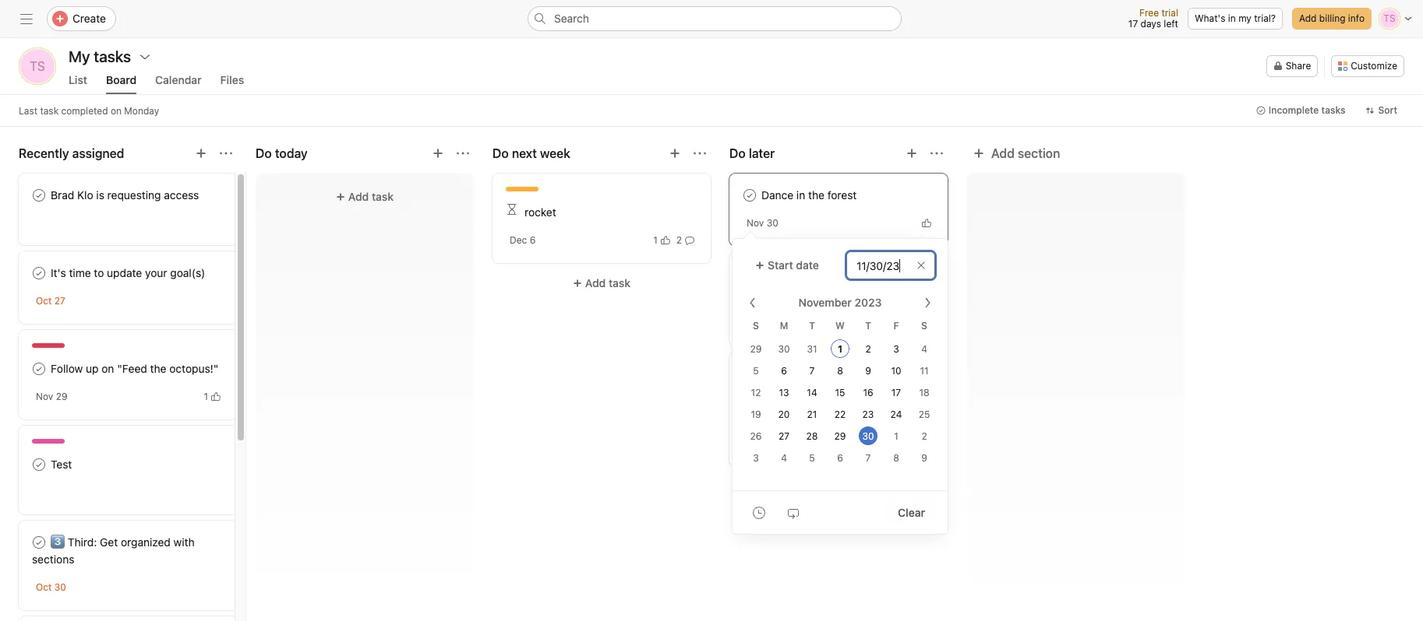 Task type: locate. For each thing, give the bounding box(es) containing it.
0 vertical spatial 29
[[750, 344, 762, 355]]

30 down m
[[778, 344, 790, 355]]

2
[[676, 234, 682, 246], [865, 344, 871, 355], [921, 431, 927, 443]]

start date button
[[745, 252, 834, 280]]

9 up 16
[[865, 366, 871, 377]]

completed checkbox left the feed
[[740, 286, 759, 305]]

completed checkbox left follow at the left bottom of the page
[[30, 360, 48, 379]]

species
[[802, 384, 842, 397]]

2 t from the left
[[865, 320, 871, 332]]

with
[[174, 536, 195, 549]]

2 completed checkbox from the top
[[30, 360, 48, 379]]

sort
[[1378, 104, 1397, 116]]

2 vertical spatial add task
[[822, 480, 867, 493]]

0 horizontal spatial 3
[[753, 453, 759, 464]]

last
[[19, 105, 37, 117]]

0 vertical spatial 7
[[809, 366, 815, 377]]

s left 4,
[[753, 320, 759, 332]]

nov down follow at the left bottom of the page
[[36, 391, 53, 403]]

1 more section actions image from the left
[[457, 147, 469, 160]]

completed checkbox for brad klo is requesting access
[[30, 186, 48, 205]]

1 horizontal spatial 17
[[1128, 18, 1138, 30]]

0 vertical spatial 9
[[865, 366, 871, 377]]

completed checkbox left test
[[30, 456, 48, 475]]

1 vertical spatial 17
[[891, 387, 901, 399]]

2 vertical spatial 2
[[921, 431, 927, 443]]

6 up identify
[[781, 366, 787, 377]]

9
[[865, 366, 871, 377], [921, 453, 927, 464]]

2 horizontal spatial add task button
[[729, 473, 948, 501]]

1 vertical spatial add task
[[585, 277, 631, 290]]

1 horizontal spatial 6
[[781, 366, 787, 377]]

0 horizontal spatial add task
[[348, 190, 394, 203]]

2 horizontal spatial add task
[[822, 480, 867, 493]]

more section actions image
[[220, 147, 232, 160], [931, 147, 943, 160]]

0 vertical spatial 8
[[837, 366, 843, 377]]

8
[[837, 366, 843, 377], [893, 453, 899, 464]]

0 horizontal spatial 2
[[676, 234, 682, 246]]

completed image left follow at the left bottom of the page
[[30, 360, 48, 379]]

7 down 31
[[809, 366, 815, 377]]

goal(s)
[[170, 267, 205, 280]]

2 horizontal spatial 2
[[921, 431, 927, 443]]

9 down 25
[[921, 453, 927, 464]]

next week
[[512, 147, 570, 161]]

0 horizontal spatial in
[[796, 189, 805, 202]]

completed checkbox left dance at the right of the page
[[740, 186, 759, 205]]

1 vertical spatial 1 button
[[201, 389, 224, 405]]

the
[[808, 189, 824, 202], [789, 288, 806, 302], [150, 362, 166, 376]]

share
[[1286, 60, 1311, 72]]

t right 2024
[[809, 320, 815, 332]]

2 horizontal spatial add task image
[[906, 147, 918, 160]]

2 horizontal spatial the
[[808, 189, 824, 202]]

1 vertical spatial 3
[[753, 453, 759, 464]]

nov for feed the octopus!
[[747, 317, 764, 329]]

0 vertical spatial 3
[[893, 344, 899, 355]]

search button
[[528, 6, 902, 31]]

30 down sections
[[54, 582, 66, 594]]

Completed checkbox
[[30, 186, 48, 205], [30, 360, 48, 379], [30, 456, 48, 475], [30, 534, 48, 553]]

add for add task button to the right
[[822, 480, 843, 493]]

0 horizontal spatial 8
[[837, 366, 843, 377]]

0 horizontal spatial 17
[[891, 387, 901, 399]]

nov down dance at the right of the page
[[747, 217, 764, 229]]

what's in my trial?
[[1195, 12, 1276, 24]]

nov left 4,
[[747, 317, 764, 329]]

3 up 10
[[893, 344, 899, 355]]

26
[[750, 431, 762, 443]]

1 horizontal spatial 8
[[893, 453, 899, 464]]

24
[[890, 409, 902, 421]]

organ function research
[[743, 266, 850, 277]]

completed checkbox for test
[[30, 456, 48, 475]]

completed image up 19
[[740, 382, 759, 401]]

0 horizontal spatial t
[[809, 320, 815, 332]]

add task for leftmost add task button
[[348, 190, 394, 203]]

6
[[530, 235, 536, 246], [781, 366, 787, 377], [837, 453, 843, 464]]

2 s from the left
[[921, 320, 927, 332]]

sort button
[[1359, 100, 1404, 122]]

8 down 24
[[893, 453, 899, 464]]

0 horizontal spatial the
[[150, 362, 166, 376]]

completed image left the brad
[[30, 186, 48, 205]]

create
[[72, 12, 106, 25]]

1 for 1 button to the right
[[881, 438, 885, 449]]

0 horizontal spatial 5
[[753, 366, 759, 377]]

calendar link
[[155, 73, 202, 94]]

dec
[[510, 235, 527, 246]]

1 vertical spatial 6
[[781, 366, 787, 377]]

task
[[40, 105, 59, 117], [372, 190, 394, 203], [609, 277, 631, 290], [846, 480, 867, 493]]

3 completed checkbox from the top
[[30, 456, 48, 475]]

completed checkbox up 19
[[740, 382, 759, 401]]

the down organ function research
[[789, 288, 806, 302]]

6 right dec
[[530, 235, 536, 246]]

nov 4, 2024
[[747, 317, 801, 329]]

1 horizontal spatial t
[[865, 320, 871, 332]]

completed checkbox left the brad
[[30, 186, 48, 205]]

5
[[753, 366, 759, 377], [809, 453, 815, 464]]

0 likes. click to like this task image
[[922, 219, 931, 228]]

completed image left it's
[[30, 264, 48, 283]]

1 horizontal spatial 2
[[865, 344, 871, 355]]

0 vertical spatial 2
[[676, 234, 682, 246]]

11
[[920, 366, 929, 377]]

do next week
[[493, 147, 570, 161]]

feed
[[761, 288, 786, 302]]

27 down it's
[[54, 295, 65, 307]]

completed image
[[740, 186, 759, 205], [740, 382, 759, 401], [30, 456, 48, 475]]

octopus!
[[809, 288, 853, 302]]

t
[[809, 320, 815, 332], [865, 320, 871, 332]]

update
[[107, 267, 142, 280]]

more section actions image for do today
[[457, 147, 469, 160]]

customize button
[[1331, 55, 1404, 77]]

the left forest
[[808, 189, 824, 202]]

0 horizontal spatial add task image
[[195, 147, 207, 160]]

organ
[[743, 266, 770, 277]]

1 vertical spatial nov
[[747, 317, 764, 329]]

7 down 16
[[866, 453, 871, 464]]

the right ""feed"
[[150, 362, 166, 376]]

4 down –
[[781, 453, 787, 464]]

0 horizontal spatial 6
[[530, 235, 536, 246]]

2 vertical spatial oct
[[36, 582, 52, 594]]

last task completed on monday
[[19, 105, 159, 117]]

2 vertical spatial add task button
[[729, 473, 948, 501]]

1 horizontal spatial add task image
[[669, 147, 681, 160]]

0 vertical spatial oct
[[36, 295, 52, 307]]

nov 30 button
[[747, 217, 778, 229]]

more section actions image up 0 likes. click to like this task icon
[[931, 147, 943, 160]]

4 up the 11
[[921, 344, 927, 355]]

more section actions image for do next week
[[694, 147, 706, 160]]

2 add task image from the left
[[669, 147, 681, 160]]

tasks
[[1321, 104, 1345, 116]]

1 vertical spatial oct
[[747, 438, 763, 450]]

0 vertical spatial 6
[[530, 235, 536, 246]]

completed image left test
[[30, 456, 48, 475]]

2 horizontal spatial 1 button
[[877, 436, 900, 452]]

0 vertical spatial add task
[[348, 190, 394, 203]]

completed checkbox left it's
[[30, 264, 48, 283]]

23 left –
[[765, 438, 777, 450]]

add section button
[[966, 139, 1066, 168]]

get
[[100, 536, 118, 549]]

0 horizontal spatial 29
[[56, 391, 67, 403]]

completed checkbox left 3️⃣
[[30, 534, 48, 553]]

on right up
[[102, 362, 114, 376]]

0 vertical spatial nov
[[747, 217, 764, 229]]

1 vertical spatial 5
[[809, 453, 815, 464]]

1 horizontal spatial 1 button
[[650, 233, 673, 248]]

oct down it's
[[36, 295, 52, 307]]

Completed checkbox
[[740, 186, 759, 205], [30, 264, 48, 283], [740, 286, 759, 305], [740, 382, 759, 401]]

in left my
[[1228, 12, 1236, 24]]

0 vertical spatial 4
[[921, 344, 927, 355]]

1 horizontal spatial more section actions image
[[694, 147, 706, 160]]

completed image left the feed
[[740, 286, 759, 305]]

1 horizontal spatial add task
[[585, 277, 631, 290]]

"feed
[[117, 362, 147, 376]]

1 t from the left
[[809, 320, 815, 332]]

oct
[[36, 295, 52, 307], [747, 438, 763, 450], [36, 582, 52, 594]]

oct for 3️⃣ third: get organized with sections
[[36, 582, 52, 594]]

1 vertical spatial 8
[[893, 453, 899, 464]]

1 vertical spatial 23
[[765, 438, 777, 450]]

files link
[[220, 73, 244, 94]]

more section actions image left do today
[[220, 147, 232, 160]]

completed image for 3️⃣ third: get organized with sections
[[30, 534, 48, 553]]

completed checkbox for follow up on "feed the octopus!"
[[30, 360, 48, 379]]

4,
[[767, 317, 775, 329]]

oct 27 button
[[36, 295, 65, 307]]

s down next month icon
[[921, 320, 927, 332]]

2 more section actions image from the left
[[694, 147, 706, 160]]

1 horizontal spatial the
[[789, 288, 806, 302]]

15
[[835, 387, 845, 399]]

29 down follow at the left bottom of the page
[[56, 391, 67, 403]]

search
[[554, 12, 589, 25]]

29 down nov 4, 2024 button
[[750, 344, 762, 355]]

in right dance at the right of the page
[[796, 189, 805, 202]]

0 horizontal spatial 7
[[809, 366, 815, 377]]

1 horizontal spatial 9
[[921, 453, 927, 464]]

completed image
[[30, 186, 48, 205], [30, 264, 48, 283], [740, 286, 759, 305], [30, 360, 48, 379], [30, 534, 48, 553]]

17 down 10
[[891, 387, 901, 399]]

set to repeat image
[[787, 507, 800, 519]]

1 horizontal spatial in
[[1228, 12, 1236, 24]]

28
[[806, 431, 818, 443]]

in
[[1228, 12, 1236, 24], [796, 189, 805, 202]]

8 up 15
[[837, 366, 843, 377]]

31
[[807, 344, 817, 355]]

add task image for recently assigned
[[195, 147, 207, 160]]

test
[[51, 458, 72, 471]]

add task image
[[195, 147, 207, 160], [669, 147, 681, 160], [906, 147, 918, 160]]

oct down sections
[[36, 582, 52, 594]]

5 down 28
[[809, 453, 815, 464]]

7
[[809, 366, 815, 377], [866, 453, 871, 464]]

in inside button
[[1228, 12, 1236, 24]]

m
[[780, 320, 788, 332]]

completed checkbox for 3️⃣ third: get organized with sections
[[30, 534, 48, 553]]

2 vertical spatial 6
[[837, 453, 843, 464]]

research
[[811, 266, 850, 277]]

1 vertical spatial 2
[[865, 344, 871, 355]]

1 vertical spatial 7
[[866, 453, 871, 464]]

2 vertical spatial nov
[[36, 391, 53, 403]]

t down "2023"
[[865, 320, 871, 332]]

1 vertical spatial in
[[796, 189, 805, 202]]

oct 30 button
[[36, 582, 66, 594]]

19
[[751, 409, 761, 421]]

0 vertical spatial completed image
[[740, 186, 759, 205]]

1 horizontal spatial more section actions image
[[931, 147, 943, 160]]

completed image for dance
[[740, 186, 759, 205]]

29 down the "22"
[[834, 431, 846, 443]]

4 completed checkbox from the top
[[30, 534, 48, 553]]

1 vertical spatial 9
[[921, 453, 927, 464]]

0 horizontal spatial s
[[753, 320, 759, 332]]

1 add task image from the left
[[195, 147, 207, 160]]

more section actions image left do later
[[694, 147, 706, 160]]

1 more section actions image from the left
[[220, 147, 232, 160]]

completed image left dance at the right of the page
[[740, 186, 759, 205]]

more section actions image right add task icon
[[457, 147, 469, 160]]

rocket
[[524, 206, 556, 219]]

17 left days
[[1128, 18, 1138, 30]]

18
[[919, 387, 929, 399]]

27
[[54, 295, 65, 307], [779, 431, 789, 443]]

2 horizontal spatial 29
[[834, 431, 846, 443]]

files
[[220, 73, 244, 87]]

completed
[[61, 105, 108, 117]]

oct left –
[[747, 438, 763, 450]]

completed image left 3️⃣
[[30, 534, 48, 553]]

dance
[[761, 189, 793, 202]]

add task
[[348, 190, 394, 203], [585, 277, 631, 290], [822, 480, 867, 493]]

it's
[[51, 267, 66, 280]]

2 more section actions image from the left
[[931, 147, 943, 160]]

s
[[753, 320, 759, 332], [921, 320, 927, 332]]

0 vertical spatial 5
[[753, 366, 759, 377]]

0 horizontal spatial more section actions image
[[220, 147, 232, 160]]

more section actions image
[[457, 147, 469, 160], [694, 147, 706, 160]]

27 down 20
[[779, 431, 789, 443]]

1 horizontal spatial 7
[[866, 453, 871, 464]]

1 completed checkbox from the top
[[30, 186, 48, 205]]

5 up 12
[[753, 366, 759, 377]]

ts
[[30, 59, 45, 73]]

create button
[[47, 6, 116, 31]]

nov 29 button
[[36, 391, 67, 403]]

1 vertical spatial 29
[[56, 391, 67, 403]]

0 vertical spatial in
[[1228, 12, 1236, 24]]

1 horizontal spatial 4
[[921, 344, 927, 355]]

what's in my trial? button
[[1188, 8, 1283, 30]]

in for what's
[[1228, 12, 1236, 24]]

next month image
[[921, 297, 934, 309]]

0 vertical spatial 17
[[1128, 18, 1138, 30]]

1 vertical spatial the
[[789, 288, 806, 302]]

0 vertical spatial the
[[808, 189, 824, 202]]

0 vertical spatial 23
[[862, 409, 874, 421]]

6 down the "22"
[[837, 453, 843, 464]]

do today
[[256, 147, 308, 161]]

23 down 16
[[862, 409, 874, 421]]

3 add task image from the left
[[906, 147, 918, 160]]

nov 4, 2024 button
[[747, 317, 801, 329]]

1 horizontal spatial 27
[[779, 431, 789, 443]]

30 down dance at the right of the page
[[767, 217, 778, 229]]

brad
[[51, 189, 74, 202]]

0 vertical spatial 1 button
[[650, 233, 673, 248]]

0 vertical spatial add task button
[[265, 183, 464, 211]]

1 vertical spatial completed image
[[740, 382, 759, 401]]

add task for add task button to the right
[[822, 480, 867, 493]]

add for the middle add task button
[[585, 277, 606, 290]]

0 horizontal spatial more section actions image
[[457, 147, 469, 160]]

completed image for follow up on "feed the octopus!"
[[30, 360, 48, 379]]

1 vertical spatial 4
[[781, 453, 787, 464]]

0 horizontal spatial 27
[[54, 295, 65, 307]]

29
[[750, 344, 762, 355], [56, 391, 67, 403], [834, 431, 846, 443]]

2 vertical spatial 1 button
[[877, 436, 900, 452]]

on left monday
[[111, 105, 122, 117]]

3 down 26
[[753, 453, 759, 464]]



Task type: describe. For each thing, give the bounding box(es) containing it.
1 horizontal spatial 29
[[750, 344, 762, 355]]

your
[[145, 267, 167, 280]]

30 right –
[[787, 438, 799, 450]]

more section actions image for recently assigned
[[220, 147, 232, 160]]

clear due date image
[[916, 261, 926, 270]]

1 vertical spatial 27
[[779, 431, 789, 443]]

12
[[751, 387, 761, 399]]

search list box
[[528, 6, 902, 31]]

add billing info button
[[1292, 8, 1372, 30]]

1 horizontal spatial 5
[[809, 453, 815, 464]]

add time image
[[753, 507, 765, 519]]

3️⃣
[[51, 536, 65, 549]]

is
[[96, 189, 104, 202]]

Due date text field
[[846, 252, 935, 280]]

what's
[[1195, 12, 1225, 24]]

0 horizontal spatial 4
[[781, 453, 787, 464]]

1 horizontal spatial 23
[[862, 409, 874, 421]]

1 vertical spatial on
[[102, 362, 114, 376]]

add task image for do next week
[[669, 147, 681, 160]]

2 button
[[673, 233, 697, 248]]

incomplete tasks button
[[1249, 100, 1352, 122]]

do later
[[729, 147, 775, 161]]

1 for left 1 button
[[204, 391, 208, 403]]

function
[[772, 266, 809, 277]]

nov 30
[[747, 217, 778, 229]]

time
[[69, 267, 91, 280]]

ts button
[[19, 48, 56, 85]]

clear
[[898, 506, 925, 519]]

my
[[1238, 12, 1251, 24]]

show options image
[[139, 51, 151, 63]]

oct for it's time to update your goal(s)
[[36, 295, 52, 307]]

–
[[779, 438, 785, 450]]

completed image for feed the octopus!
[[740, 286, 759, 305]]

organized
[[121, 536, 171, 549]]

2 vertical spatial 29
[[834, 431, 846, 443]]

add billing info
[[1299, 12, 1365, 24]]

billing
[[1319, 12, 1346, 24]]

0 horizontal spatial 1 button
[[201, 389, 224, 405]]

completed image for brad klo is requesting access
[[30, 186, 48, 205]]

customize
[[1351, 60, 1397, 72]]

board link
[[106, 73, 137, 94]]

forest
[[827, 189, 857, 202]]

2 vertical spatial the
[[150, 362, 166, 376]]

oct 23 – 30
[[747, 438, 799, 450]]

recently assigned
[[19, 147, 124, 161]]

30 down 16
[[862, 431, 874, 443]]

start date
[[768, 259, 819, 272]]

1 for middle 1 button
[[653, 234, 658, 246]]

list link
[[69, 73, 87, 94]]

date
[[796, 259, 819, 272]]

17 inside free trial 17 days left
[[1128, 18, 1138, 30]]

add for add section button
[[991, 147, 1015, 161]]

completed checkbox for feed
[[740, 286, 759, 305]]

dec 6 button
[[510, 235, 536, 246]]

0 horizontal spatial add task button
[[265, 183, 464, 211]]

1 like. you liked this task image
[[888, 318, 897, 328]]

dec 6
[[510, 235, 536, 246]]

access
[[164, 189, 199, 202]]

completed checkbox for identify
[[740, 382, 759, 401]]

info
[[1348, 12, 1365, 24]]

brad klo is requesting access
[[51, 189, 199, 202]]

1 s from the left
[[753, 320, 759, 332]]

november
[[799, 296, 852, 309]]

calendar
[[155, 73, 202, 87]]

2024
[[778, 317, 801, 329]]

incomplete
[[1269, 104, 1319, 116]]

2 inside "button"
[[676, 234, 682, 246]]

1 vertical spatial add task button
[[493, 270, 711, 298]]

klo
[[77, 189, 93, 202]]

share button
[[1266, 55, 1318, 77]]

oct 27
[[36, 295, 65, 307]]

3️⃣ third: get organized with sections
[[32, 536, 195, 567]]

0 horizontal spatial 23
[[765, 438, 777, 450]]

nov for follow up on "feed the octopus!"
[[36, 391, 53, 403]]

more section actions image for do later
[[931, 147, 943, 160]]

completed checkbox for dance
[[740, 186, 759, 205]]

2023
[[855, 296, 882, 309]]

dance in the forest
[[761, 189, 857, 202]]

expand sidebar image
[[20, 12, 33, 25]]

0 vertical spatial on
[[111, 105, 122, 117]]

trial
[[1161, 7, 1178, 19]]

22
[[834, 409, 846, 421]]

1 horizontal spatial 3
[[893, 344, 899, 355]]

to
[[94, 267, 104, 280]]

21
[[807, 409, 817, 421]]

add task image
[[432, 147, 444, 160]]

completed checkbox for it's
[[30, 264, 48, 283]]

14
[[807, 387, 817, 399]]

dependencies image
[[506, 203, 518, 216]]

10
[[891, 366, 901, 377]]

in for dance
[[796, 189, 805, 202]]

identify species
[[761, 384, 842, 397]]

list
[[69, 73, 87, 87]]

follow up on "feed the octopus!"
[[51, 362, 219, 376]]

0 horizontal spatial 9
[[865, 366, 871, 377]]

up
[[86, 362, 99, 376]]

free
[[1139, 7, 1159, 19]]

do
[[493, 147, 509, 161]]

section
[[1018, 147, 1060, 161]]

previous month image
[[747, 297, 759, 309]]

sections
[[32, 553, 74, 567]]

add task for the middle add task button
[[585, 277, 631, 290]]

add for leftmost add task button
[[348, 190, 369, 203]]

requesting
[[107, 189, 161, 202]]

0 vertical spatial 27
[[54, 295, 65, 307]]

2 horizontal spatial 6
[[837, 453, 843, 464]]

2 vertical spatial completed image
[[30, 456, 48, 475]]

completed image for it's time to update your goal(s)
[[30, 264, 48, 283]]

clear button
[[888, 499, 935, 527]]

w
[[836, 320, 845, 332]]

13
[[779, 387, 789, 399]]

completed image for identify
[[740, 382, 759, 401]]

add task image for do later
[[906, 147, 918, 160]]

board
[[106, 73, 137, 87]]

trial?
[[1254, 12, 1276, 24]]

left
[[1164, 18, 1178, 30]]

my tasks
[[69, 48, 131, 65]]



Task type: vqa. For each thing, say whether or not it's contained in the screenshot.
Design terryturtle85
no



